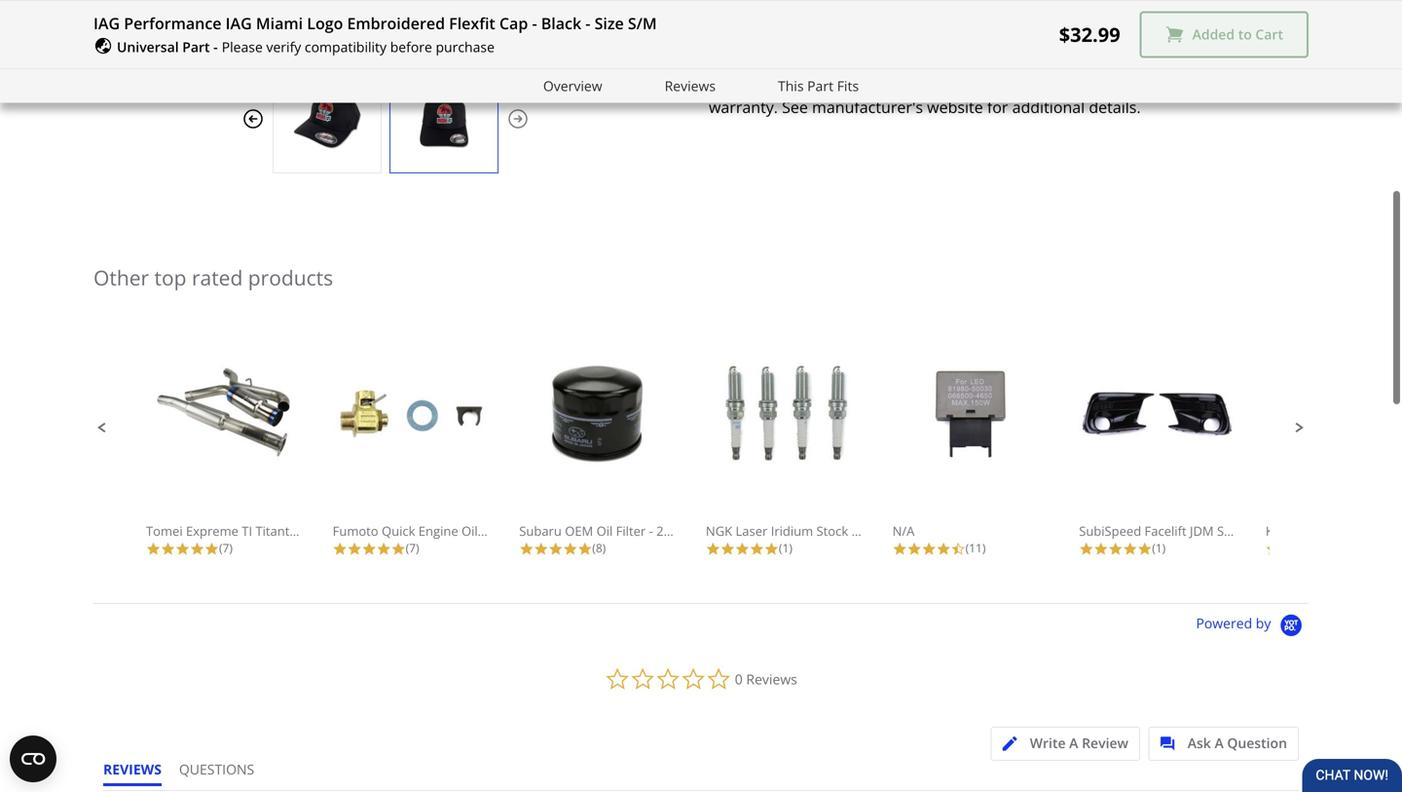 Task type: vqa. For each thing, say whether or not it's contained in the screenshot.


Task type: describe. For each thing, give the bounding box(es) containing it.
this part is new and carries a full manufacturer warranty. see manufacturer's website for additional details.
[[709, 71, 1258, 117]]

jdm
[[1191, 522, 1215, 540]]

7 total reviews element for quick
[[333, 540, 489, 556]]

manufacturer
[[1158, 71, 1258, 92]]

by
[[1257, 614, 1272, 632]]

9 star image from the left
[[520, 542, 534, 556]]

fumoto quick engine oil drain valve... link
[[333, 361, 558, 540]]

powered
[[1197, 614, 1253, 632]]

reviews link
[[665, 75, 716, 97]]

write
[[1031, 734, 1066, 752]]

ngk
[[706, 522, 733, 540]]

0 horizontal spatial reviews
[[665, 76, 716, 95]]

3 star image from the left
[[190, 542, 205, 556]]

ask a question
[[1188, 734, 1288, 752]]

7 star image from the left
[[893, 542, 908, 556]]

reviews
[[103, 760, 162, 778]]

this part fits link
[[778, 75, 859, 97]]

filter
[[616, 522, 646, 540]]

3 star image from the left
[[534, 542, 549, 556]]

17 star image from the left
[[1094, 542, 1109, 556]]

additional
[[1013, 96, 1086, 117]]

koyo aluminum racing link
[[1266, 361, 1403, 540]]

this for part
[[778, 76, 804, 95]]

7 total reviews element for expreme
[[146, 540, 302, 556]]

2 oil from the left
[[597, 522, 613, 540]]

(1) for laser
[[779, 540, 793, 556]]

back...
[[339, 522, 377, 540]]

(11)
[[966, 540, 986, 556]]

13 star image from the left
[[750, 542, 765, 556]]

subispeed facelift jdm style drl +... link
[[1080, 361, 1293, 540]]

tomei expreme ti titantium cat-back...
[[146, 522, 377, 540]]

- right 'cap'
[[532, 13, 537, 34]]

2 iag miami logo hat - iagiag-app-2064sm, image from the left
[[391, 84, 498, 153]]

part for this
[[808, 76, 834, 95]]

cap
[[500, 13, 528, 34]]

subaru oem oil filter - 2015+ wrx link
[[520, 361, 723, 540]]

write no frame image
[[1003, 737, 1028, 751]]

5 star image from the left
[[347, 542, 362, 556]]

wrx
[[696, 522, 723, 540]]

0 reviews
[[735, 670, 798, 688]]

and
[[1034, 71, 1061, 92]]

top
[[154, 264, 187, 291]]

flexfit
[[449, 13, 496, 34]]

compatibility
[[305, 38, 387, 56]]

15 star image from the left
[[922, 542, 937, 556]]

questions
[[179, 760, 254, 778]]

other
[[94, 264, 149, 291]]

write a review button
[[991, 727, 1141, 761]]

carries
[[1065, 71, 1114, 92]]

ngk laser iridium stock heat range... link
[[706, 361, 930, 540]]

subaru oem oil filter - 2015+ wrx
[[520, 522, 723, 540]]

review
[[1082, 734, 1129, 752]]

subispeed
[[1080, 522, 1142, 540]]

logo
[[307, 13, 343, 34]]

drl
[[1249, 522, 1273, 540]]

fits
[[838, 76, 859, 95]]

this part fits
[[778, 76, 859, 95]]

write a review
[[1031, 734, 1129, 752]]

cat-
[[316, 522, 339, 540]]

a
[[1119, 71, 1127, 92]]

2015+
[[657, 522, 693, 540]]

koyo aluminum racing 
[[1266, 522, 1403, 540]]

1 horizontal spatial reviews
[[747, 670, 798, 688]]

1 iag from the left
[[94, 13, 120, 34]]

1 star image from the left
[[161, 542, 175, 556]]

1 total reviews element for facelift
[[1080, 540, 1236, 556]]

part
[[950, 71, 980, 92]]

fumoto quick engine oil drain valve...
[[333, 522, 558, 540]]

half star image
[[951, 542, 966, 556]]

a for write
[[1070, 734, 1079, 752]]

titantium
[[256, 522, 312, 540]]

full
[[1131, 71, 1154, 92]]

added to cart
[[1193, 25, 1284, 43]]

expreme
[[186, 522, 239, 540]]

+...
[[1276, 522, 1293, 540]]

6 star image from the left
[[735, 542, 750, 556]]

8 star image from the left
[[908, 542, 922, 556]]

overview
[[544, 76, 603, 95]]

2 star image from the left
[[175, 542, 190, 556]]

style
[[1218, 522, 1246, 540]]

dialog image
[[1161, 737, 1185, 751]]

powered by link
[[1197, 614, 1309, 638]]

engine
[[419, 522, 459, 540]]

facelift
[[1145, 522, 1187, 540]]

added to cart button
[[1141, 11, 1309, 58]]

(1) for facelift
[[1153, 540, 1166, 556]]

aluminum
[[1299, 522, 1360, 540]]

6 star image from the left
[[362, 542, 377, 556]]



Task type: locate. For each thing, give the bounding box(es) containing it.
black
[[541, 13, 582, 34]]

(7) for quick
[[406, 540, 420, 556]]

2 7 total reviews element from the left
[[333, 540, 489, 556]]

a inside write a review dropdown button
[[1070, 734, 1079, 752]]

tomei expreme ti titantium cat-back... link
[[146, 361, 377, 540]]

1 horizontal spatial 1 total reviews element
[[1080, 540, 1236, 556]]

this
[[916, 71, 946, 92], [778, 76, 804, 95]]

star image
[[146, 542, 161, 556], [175, 542, 190, 556], [190, 542, 205, 556], [333, 542, 347, 556], [347, 542, 362, 556], [362, 542, 377, 556], [377, 542, 391, 556], [391, 542, 406, 556], [520, 542, 534, 556], [549, 542, 563, 556], [706, 542, 721, 556], [721, 542, 735, 556], [750, 542, 765, 556], [765, 542, 779, 556], [922, 542, 937, 556], [1080, 542, 1094, 556], [1094, 542, 1109, 556], [1109, 542, 1124, 556], [1138, 542, 1153, 556]]

s/m
[[628, 13, 657, 34]]

part inside this part fits 'link'
[[808, 76, 834, 95]]

4 star image from the left
[[563, 542, 578, 556]]

a right ask
[[1215, 734, 1224, 752]]

a inside ask a question dropdown button
[[1215, 734, 1224, 752]]

0 horizontal spatial (1)
[[779, 540, 793, 556]]

range...
[[883, 522, 930, 540]]

1 horizontal spatial a
[[1215, 734, 1224, 752]]

open widget image
[[10, 736, 57, 782]]

1 horizontal spatial this
[[916, 71, 946, 92]]

tomei
[[146, 522, 183, 540]]

drain
[[481, 522, 514, 540]]

2 star image from the left
[[205, 542, 219, 556]]

- right filter
[[649, 522, 654, 540]]

quick
[[382, 522, 415, 540]]

1 horizontal spatial (1)
[[1153, 540, 1166, 556]]

1 (1) from the left
[[779, 540, 793, 556]]

to
[[1239, 25, 1253, 43]]

1 total reviews element
[[706, 540, 862, 556], [1080, 540, 1236, 556]]

part left fits in the top of the page
[[808, 76, 834, 95]]

2 a from the left
[[1215, 734, 1224, 752]]

manufacturer's
[[813, 96, 924, 117]]

powered by
[[1197, 614, 1275, 632]]

4 star image from the left
[[333, 542, 347, 556]]

0
[[735, 670, 743, 688]]

1 7 total reviews element from the left
[[146, 540, 302, 556]]

0 horizontal spatial a
[[1070, 734, 1079, 752]]

7 total reviews element
[[146, 540, 302, 556], [333, 540, 489, 556]]

reviews up warranty.
[[665, 76, 716, 95]]

1 vertical spatial part
[[808, 76, 834, 95]]

0 horizontal spatial iag
[[94, 13, 120, 34]]

please
[[222, 38, 263, 56]]

iag up the universal
[[94, 13, 120, 34]]

new
[[999, 71, 1030, 92]]

12 star image from the left
[[721, 542, 735, 556]]

1 oil from the left
[[462, 522, 478, 540]]

purchase
[[436, 38, 495, 56]]

oil right oem
[[597, 522, 613, 540]]

a
[[1070, 734, 1079, 752], [1215, 734, 1224, 752]]

part for universal
[[182, 38, 210, 56]]

1 iag miami logo hat - iagiag-app-2064sm, image from the left
[[274, 84, 381, 153]]

1 total reviews element for laser
[[706, 540, 862, 556]]

embroidered
[[347, 13, 445, 34]]

19 star image from the left
[[1138, 542, 1153, 556]]

universal
[[117, 38, 179, 56]]

(1)
[[779, 540, 793, 556], [1153, 540, 1166, 556]]

8 star image from the left
[[391, 542, 406, 556]]

question
[[1228, 734, 1288, 752]]

11 star image from the left
[[706, 542, 721, 556]]

iag up the please
[[226, 13, 252, 34]]

1 vertical spatial reviews
[[747, 670, 798, 688]]

koyo
[[1266, 522, 1296, 540]]

1 1 total reviews element from the left
[[706, 540, 862, 556]]

before
[[390, 38, 432, 56]]

website
[[928, 96, 984, 117]]

(7) for expreme
[[219, 540, 233, 556]]

5 star image from the left
[[578, 542, 593, 556]]

10 star image from the left
[[1124, 542, 1138, 556]]

1 horizontal spatial 7 total reviews element
[[333, 540, 489, 556]]

7 star image from the left
[[377, 542, 391, 556]]

miami
[[256, 13, 303, 34]]

ask a question button
[[1149, 727, 1300, 761]]

verify
[[266, 38, 301, 56]]

2 iag from the left
[[226, 13, 252, 34]]

1 star image from the left
[[146, 542, 161, 556]]

0 horizontal spatial part
[[182, 38, 210, 56]]

subaru
[[520, 522, 562, 540]]

2 (1) from the left
[[1153, 540, 1166, 556]]

details.
[[1090, 96, 1141, 117]]

laser
[[736, 522, 768, 540]]

-
[[532, 13, 537, 34], [586, 13, 591, 34], [214, 38, 218, 56], [649, 522, 654, 540]]

this for part
[[916, 71, 946, 92]]

3 total reviews element
[[1266, 540, 1403, 556]]

go to left image image
[[242, 107, 265, 131]]

cart
[[1256, 25, 1284, 43]]

0 horizontal spatial iag miami logo hat - iagiag-app-2064sm, image
[[274, 84, 381, 153]]

iag miami logo hat - iagiag-app-2064sm, image down purchase
[[391, 84, 498, 153]]

this up see
[[778, 76, 804, 95]]

manufacturer's warranty:
[[709, 71, 912, 92]]

2 (7) from the left
[[406, 540, 420, 556]]

(8)
[[593, 540, 606, 556]]

8 total reviews element
[[520, 540, 675, 556]]

2 1 total reviews element from the left
[[1080, 540, 1236, 556]]

1 horizontal spatial (7)
[[406, 540, 420, 556]]

warranty:
[[834, 71, 912, 92]]

iag
[[94, 13, 120, 34], [226, 13, 252, 34]]

tab list containing reviews
[[103, 760, 272, 790]]

manufacturer's
[[709, 71, 830, 92]]

fumoto
[[333, 522, 379, 540]]

1 (7) from the left
[[219, 540, 233, 556]]

(7) left the ti
[[219, 540, 233, 556]]

1 horizontal spatial oil
[[597, 522, 613, 540]]

for
[[988, 96, 1009, 117]]

n/a
[[893, 522, 915, 540]]

is
[[984, 71, 995, 92]]

this left part
[[916, 71, 946, 92]]

ngk laser iridium stock heat range...
[[706, 522, 930, 540]]

1 horizontal spatial iag miami logo hat - iagiag-app-2064sm, image
[[391, 84, 498, 153]]

(1) right the laser
[[779, 540, 793, 556]]

a for ask
[[1215, 734, 1224, 752]]

iag miami logo hat - iagiag-app-2064sm, image
[[274, 84, 381, 153], [391, 84, 498, 153]]

$32.99
[[1060, 21, 1121, 48]]

0 horizontal spatial this
[[778, 76, 804, 95]]

part
[[182, 38, 210, 56], [808, 76, 834, 95]]

tab list
[[103, 760, 272, 790]]

1 horizontal spatial part
[[808, 76, 834, 95]]

18 star image from the left
[[1109, 542, 1124, 556]]

this inside 'link'
[[778, 76, 804, 95]]

0 vertical spatial part
[[182, 38, 210, 56]]

reviews right 0
[[747, 670, 798, 688]]

products
[[248, 264, 333, 291]]

0 vertical spatial reviews
[[665, 76, 716, 95]]

a right write
[[1070, 734, 1079, 752]]

0 horizontal spatial oil
[[462, 522, 478, 540]]

- left size on the left of the page
[[586, 13, 591, 34]]

16 star image from the left
[[1080, 542, 1094, 556]]

iag performance iag miami logo embroidered flexfit cap - black - size s/m
[[94, 13, 657, 34]]

part down performance
[[182, 38, 210, 56]]

0 horizontal spatial 1 total reviews element
[[706, 540, 862, 556]]

reviews
[[665, 76, 716, 95], [747, 670, 798, 688]]

rated
[[192, 264, 243, 291]]

(7) right back...
[[406, 540, 420, 556]]

racing
[[1363, 522, 1402, 540]]

11 star image from the left
[[1266, 542, 1281, 556]]

size
[[595, 13, 624, 34]]

other top rated products
[[94, 264, 333, 291]]

overview link
[[544, 75, 603, 97]]

1 horizontal spatial iag
[[226, 13, 252, 34]]

performance
[[124, 13, 222, 34]]

see
[[782, 96, 809, 117]]

heat
[[852, 522, 880, 540]]

10 star image from the left
[[549, 542, 563, 556]]

n/a link
[[893, 361, 1049, 540]]

oil
[[462, 522, 478, 540], [597, 522, 613, 540]]

subispeed facelift jdm style drl +...
[[1080, 522, 1293, 540]]

14 star image from the left
[[765, 542, 779, 556]]

0 horizontal spatial (7)
[[219, 540, 233, 556]]

- left the please
[[214, 38, 218, 56]]

universal part - please verify compatibility before purchase
[[117, 38, 495, 56]]

valve...
[[517, 522, 558, 540]]

added
[[1193, 25, 1235, 43]]

(1) left jdm
[[1153, 540, 1166, 556]]

ask
[[1188, 734, 1212, 752]]

1 a from the left
[[1070, 734, 1079, 752]]

iridium
[[771, 522, 814, 540]]

0 horizontal spatial 7 total reviews element
[[146, 540, 302, 556]]

stock
[[817, 522, 849, 540]]

9 star image from the left
[[937, 542, 951, 556]]

star image
[[161, 542, 175, 556], [205, 542, 219, 556], [534, 542, 549, 556], [563, 542, 578, 556], [578, 542, 593, 556], [735, 542, 750, 556], [893, 542, 908, 556], [908, 542, 922, 556], [937, 542, 951, 556], [1124, 542, 1138, 556], [1266, 542, 1281, 556]]

warranty.
[[709, 96, 778, 117]]

iag miami logo hat - iagiag-app-2064sm, image right "go to left image"
[[274, 84, 381, 153]]

oem
[[565, 522, 594, 540]]

(7)
[[219, 540, 233, 556], [406, 540, 420, 556]]

11 total reviews element
[[893, 540, 1049, 556]]

this inside this part is new and carries a full manufacturer warranty. see manufacturer's website for additional details.
[[916, 71, 946, 92]]

oil left drain
[[462, 522, 478, 540]]



